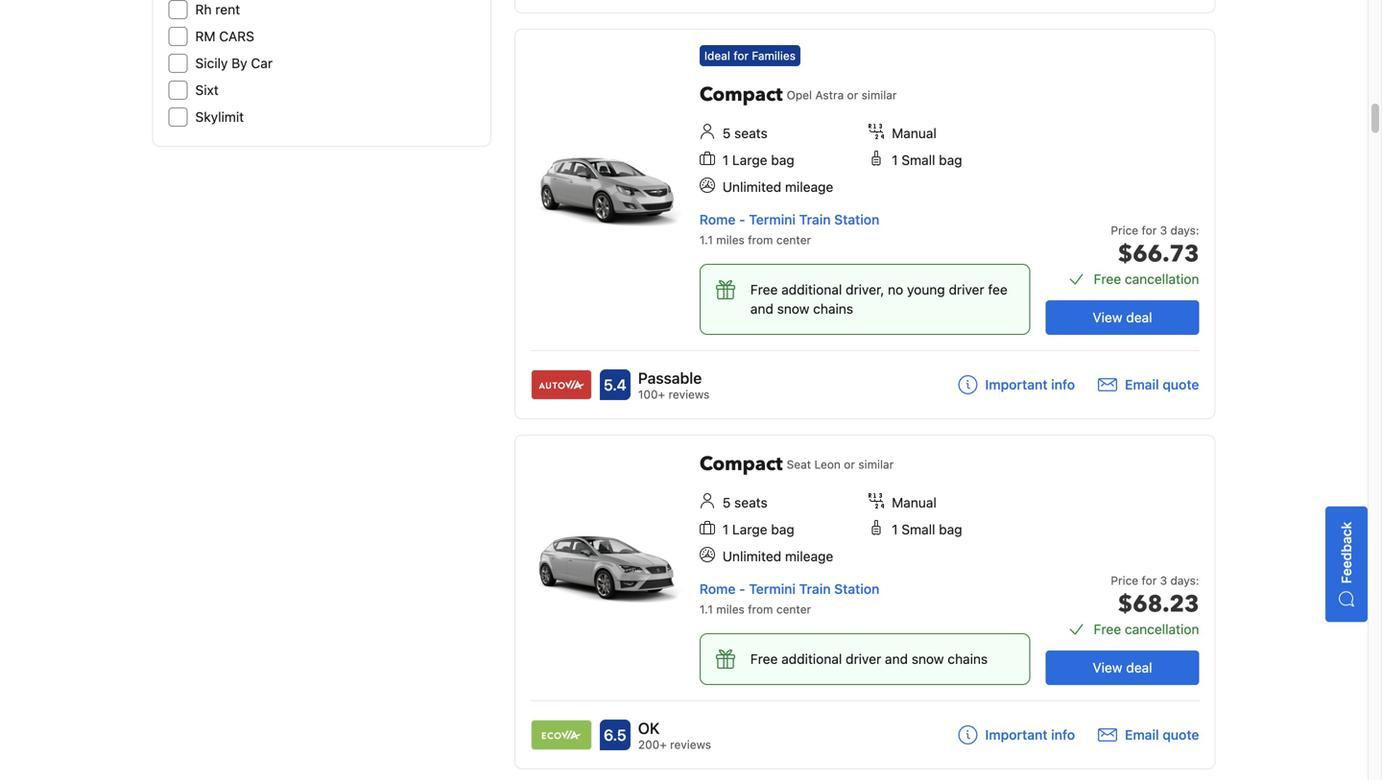 Task type: vqa. For each thing, say whether or not it's contained in the screenshot.
the 'deal…'
no



Task type: describe. For each thing, give the bounding box(es) containing it.
compact seat leon or similar
[[700, 451, 894, 478]]

view for $68.23
[[1093, 660, 1123, 676]]

free cancellation for $68.23
[[1094, 622, 1200, 638]]

supplied by ecovia image
[[532, 721, 591, 750]]

2 5 seats from the top
[[723, 495, 768, 511]]

email quote button for 1st important info button from the bottom
[[1098, 726, 1200, 745]]

fee
[[988, 282, 1008, 298]]

compact for compact seat leon or similar
[[700, 451, 783, 478]]

or for compact seat leon or similar
[[844, 458, 855, 471]]

view deal for $66.73
[[1093, 310, 1153, 325]]

2 1 large bag from the top
[[723, 522, 795, 538]]

2 train from the top
[[799, 581, 831, 597]]

important info for second important info button from the bottom of the page
[[986, 377, 1075, 393]]

deal for $68.23
[[1127, 660, 1153, 676]]

2 unlimited from the top
[[723, 549, 782, 565]]

0 vertical spatial for
[[734, 49, 749, 62]]

similar for compact opel astra or similar
[[862, 88, 897, 102]]

3 for $66.73
[[1160, 224, 1168, 237]]

1 5 seats from the top
[[723, 125, 768, 141]]

1 vertical spatial and
[[885, 651, 908, 667]]

2 small from the top
[[902, 522, 936, 538]]

2 manual from the top
[[892, 495, 937, 511]]

1 5 from the top
[[723, 125, 731, 141]]

snow inside the free additional driver, no young driver fee and snow chains
[[777, 301, 810, 317]]

and inside the free additional driver, no young driver fee and snow chains
[[751, 301, 774, 317]]

skylimit
[[195, 109, 244, 125]]

2 seats from the top
[[735, 495, 768, 511]]

100+
[[638, 388, 665, 401]]

2 info from the top
[[1052, 727, 1075, 743]]

price for $66.73
[[1111, 224, 1139, 237]]

1 small from the top
[[902, 152, 936, 168]]

compact for compact opel astra or similar
[[700, 82, 783, 108]]

rh rent
[[195, 1, 240, 17]]

customer rating 6.5 ok element
[[638, 717, 711, 740]]

leon
[[815, 458, 841, 471]]

driver,
[[846, 282, 885, 298]]

free cancellation for $66.73
[[1094, 271, 1200, 287]]

2 miles from the top
[[717, 603, 745, 616]]

ok 200+ reviews
[[638, 720, 711, 752]]

2 quote from the top
[[1163, 727, 1200, 743]]

email for 1st important info button from the bottom
[[1125, 727, 1160, 743]]

6.5 element
[[600, 720, 631, 751]]

2 from from the top
[[748, 603, 773, 616]]

1 1 small bag from the top
[[892, 152, 963, 168]]

1 rome - termini train station button from the top
[[700, 212, 880, 228]]

$68.23
[[1118, 589, 1200, 621]]

view deal for $68.23
[[1093, 660, 1153, 676]]

6.5
[[604, 726, 627, 745]]

1 1 large bag from the top
[[723, 152, 795, 168]]

rm
[[195, 28, 216, 44]]

2 unlimited mileage from the top
[[723, 549, 834, 565]]

price for $68.23
[[1111, 574, 1139, 588]]

2 - from the top
[[739, 581, 746, 597]]

families
[[752, 49, 796, 62]]

2 large from the top
[[733, 522, 768, 538]]

supplied by autovia image
[[532, 371, 591, 399]]

2 termini from the top
[[749, 581, 796, 597]]

1 horizontal spatial chains
[[948, 651, 988, 667]]

reviews for passable
[[669, 388, 710, 401]]

rm cars
[[195, 28, 254, 44]]

email quote button for second important info button from the bottom of the page
[[1098, 375, 1200, 395]]

1 important from the top
[[986, 377, 1048, 393]]

rome - termini train station 1.1 miles from center for 2nd rome - termini train station button from the bottom of the page
[[700, 212, 880, 247]]

compact opel astra or similar
[[700, 82, 897, 108]]

similar for compact seat leon or similar
[[859, 458, 894, 471]]

0 horizontal spatial driver
[[846, 651, 882, 667]]

1 important info button from the top
[[959, 375, 1075, 395]]

by
[[232, 55, 247, 71]]

or for compact opel astra or similar
[[847, 88, 859, 102]]

rent
[[215, 1, 240, 17]]

important info for 1st important info button from the bottom
[[986, 727, 1075, 743]]

1 miles from the top
[[717, 233, 745, 247]]



Task type: locate. For each thing, give the bounding box(es) containing it.
0 vertical spatial email quote button
[[1098, 375, 1200, 395]]

sixt
[[195, 82, 219, 98]]

important info
[[986, 377, 1075, 393], [986, 727, 1075, 743]]

3 for $68.23
[[1160, 574, 1168, 588]]

email for second important info button from the bottom of the page
[[1125, 377, 1160, 393]]

1 quote from the top
[[1163, 377, 1200, 393]]

view deal
[[1093, 310, 1153, 325], [1093, 660, 1153, 676]]

free cancellation down $66.73 at the right of page
[[1094, 271, 1200, 287]]

1 email quote button from the top
[[1098, 375, 1200, 395]]

1 vertical spatial reviews
[[670, 738, 711, 752]]

additional inside the free additional driver, no young driver fee and snow chains
[[782, 282, 842, 298]]

seats down compact opel astra or similar
[[735, 125, 768, 141]]

1 vertical spatial important
[[986, 727, 1048, 743]]

0 vertical spatial seats
[[735, 125, 768, 141]]

mileage down the seat
[[785, 549, 834, 565]]

0 vertical spatial rome - termini train station button
[[700, 212, 880, 228]]

seats down compact seat leon or similar
[[735, 495, 768, 511]]

0 vertical spatial station
[[835, 212, 880, 228]]

2 cancellation from the top
[[1125, 622, 1200, 638]]

1 additional from the top
[[782, 282, 842, 298]]

mileage down opel
[[785, 179, 834, 195]]

0 vertical spatial train
[[799, 212, 831, 228]]

young
[[907, 282, 946, 298]]

additional
[[782, 282, 842, 298], [782, 651, 842, 667]]

2 station from the top
[[835, 581, 880, 597]]

2 mileage from the top
[[785, 549, 834, 565]]

0 vertical spatial unlimited
[[723, 179, 782, 195]]

1 vertical spatial unlimited
[[723, 549, 782, 565]]

days: inside price for 3 days: $66.73
[[1171, 224, 1200, 237]]

reviews inside ok 200+ reviews
[[670, 738, 711, 752]]

days: up $68.23 on the right of the page
[[1171, 574, 1200, 588]]

0 vertical spatial product card group
[[514, 29, 1216, 420]]

200+
[[638, 738, 667, 752]]

similar right leon
[[859, 458, 894, 471]]

center
[[777, 233, 811, 247], [777, 603, 811, 616]]

snow
[[777, 301, 810, 317], [912, 651, 944, 667]]

sicily
[[195, 55, 228, 71]]

1 vertical spatial snow
[[912, 651, 944, 667]]

1 vertical spatial miles
[[717, 603, 745, 616]]

deal down $68.23 on the right of the page
[[1127, 660, 1153, 676]]

1 vertical spatial quote
[[1163, 727, 1200, 743]]

reviews right 200+
[[670, 738, 711, 752]]

station up driver, on the top right of page
[[835, 212, 880, 228]]

1 vertical spatial 1 large bag
[[723, 522, 795, 538]]

2 additional from the top
[[782, 651, 842, 667]]

important
[[986, 377, 1048, 393], [986, 727, 1048, 743]]

1 vertical spatial 1.1
[[700, 603, 713, 616]]

0 vertical spatial quote
[[1163, 377, 1200, 393]]

0 vertical spatial days:
[[1171, 224, 1200, 237]]

view deal button
[[1046, 301, 1200, 335], [1046, 651, 1200, 686]]

0 vertical spatial and
[[751, 301, 774, 317]]

1
[[723, 152, 729, 168], [892, 152, 898, 168], [723, 522, 729, 538], [892, 522, 898, 538]]

or
[[847, 88, 859, 102], [844, 458, 855, 471]]

seats
[[735, 125, 768, 141], [735, 495, 768, 511]]

0 vertical spatial important info
[[986, 377, 1075, 393]]

2 days: from the top
[[1171, 574, 1200, 588]]

miles
[[717, 233, 745, 247], [717, 603, 745, 616]]

2 important info from the top
[[986, 727, 1075, 743]]

for for $66.73
[[1142, 224, 1157, 237]]

0 vertical spatial manual
[[892, 125, 937, 141]]

0 vertical spatial miles
[[717, 233, 745, 247]]

2 1 small bag from the top
[[892, 522, 963, 538]]

0 vertical spatial important
[[986, 377, 1048, 393]]

and
[[751, 301, 774, 317], [885, 651, 908, 667]]

0 vertical spatial additional
[[782, 282, 842, 298]]

2 email quote from the top
[[1125, 727, 1200, 743]]

0 vertical spatial reviews
[[669, 388, 710, 401]]

2 vertical spatial for
[[1142, 574, 1157, 588]]

compact
[[700, 82, 783, 108], [700, 451, 783, 478]]

1 vertical spatial center
[[777, 603, 811, 616]]

1 vertical spatial from
[[748, 603, 773, 616]]

feedback button
[[1326, 506, 1368, 622]]

customer rating 5.4 passable element
[[638, 367, 710, 390]]

rome - termini train station 1.1 miles from center
[[700, 212, 880, 247], [700, 581, 880, 616]]

2 1.1 from the top
[[700, 603, 713, 616]]

rome - termini train station 1.1 miles from center for first rome - termini train station button from the bottom
[[700, 581, 880, 616]]

for up $66.73 at the right of page
[[1142, 224, 1157, 237]]

view deal button for $66.73
[[1046, 301, 1200, 335]]

1 center from the top
[[777, 233, 811, 247]]

reviews for ok
[[670, 738, 711, 752]]

1 3 from the top
[[1160, 224, 1168, 237]]

deal
[[1127, 310, 1153, 325], [1127, 660, 1153, 676]]

1 email from the top
[[1125, 377, 1160, 393]]

$66.73
[[1118, 239, 1200, 270]]

1 vertical spatial rome - termini train station 1.1 miles from center
[[700, 581, 880, 616]]

2 center from the top
[[777, 603, 811, 616]]

for
[[734, 49, 749, 62], [1142, 224, 1157, 237], [1142, 574, 1157, 588]]

deal for $66.73
[[1127, 310, 1153, 325]]

chains inside the free additional driver, no young driver fee and snow chains
[[813, 301, 854, 317]]

reviews down passable
[[669, 388, 710, 401]]

product card group
[[514, 29, 1216, 420], [514, 435, 1216, 770]]

1 vertical spatial driver
[[846, 651, 882, 667]]

0 vertical spatial free cancellation
[[1094, 271, 1200, 287]]

car
[[251, 55, 273, 71]]

view for $66.73
[[1093, 310, 1123, 325]]

1 small bag
[[892, 152, 963, 168], [892, 522, 963, 538]]

0 vertical spatial rome
[[700, 212, 736, 228]]

2 3 from the top
[[1160, 574, 1168, 588]]

free additional driver, no young driver fee and snow chains
[[751, 282, 1008, 317]]

0 vertical spatial cancellation
[[1125, 271, 1200, 287]]

1 vertical spatial email quote button
[[1098, 726, 1200, 745]]

email quote button
[[1098, 375, 1200, 395], [1098, 726, 1200, 745]]

1 horizontal spatial and
[[885, 651, 908, 667]]

5
[[723, 125, 731, 141], [723, 495, 731, 511]]

1 vertical spatial unlimited mileage
[[723, 549, 834, 565]]

2 price from the top
[[1111, 574, 1139, 588]]

2 view from the top
[[1093, 660, 1123, 676]]

view deal button down $66.73 at the right of page
[[1046, 301, 1200, 335]]

seat
[[787, 458, 811, 471]]

1 vertical spatial similar
[[859, 458, 894, 471]]

similar right astra
[[862, 88, 897, 102]]

astra
[[816, 88, 844, 102]]

5.4 element
[[600, 370, 631, 400]]

info
[[1052, 377, 1075, 393], [1052, 727, 1075, 743]]

1 vertical spatial free cancellation
[[1094, 622, 1200, 638]]

2 5 from the top
[[723, 495, 731, 511]]

large
[[733, 152, 768, 168], [733, 522, 768, 538]]

1 vertical spatial mileage
[[785, 549, 834, 565]]

1 station from the top
[[835, 212, 880, 228]]

feedback
[[1339, 522, 1355, 584]]

0 horizontal spatial snow
[[777, 301, 810, 317]]

additional for driver,
[[782, 282, 842, 298]]

sicily by car
[[195, 55, 273, 71]]

1 horizontal spatial snow
[[912, 651, 944, 667]]

price
[[1111, 224, 1139, 237], [1111, 574, 1139, 588]]

price for 3 days: $66.73
[[1111, 224, 1200, 270]]

1 vertical spatial price
[[1111, 574, 1139, 588]]

2 important info button from the top
[[959, 726, 1075, 745]]

-
[[739, 212, 746, 228], [739, 581, 746, 597]]

0 vertical spatial email quote
[[1125, 377, 1200, 393]]

driver inside the free additional driver, no young driver fee and snow chains
[[949, 282, 985, 298]]

3 inside price for 3 days: $68.23
[[1160, 574, 1168, 588]]

no
[[888, 282, 904, 298]]

additional for driver
[[782, 651, 842, 667]]

1 unlimited from the top
[[723, 179, 782, 195]]

view deal down $68.23 on the right of the page
[[1093, 660, 1153, 676]]

1 email quote from the top
[[1125, 377, 1200, 393]]

1 large bag down compact seat leon or similar
[[723, 522, 795, 538]]

cancellation down $68.23 on the right of the page
[[1125, 622, 1200, 638]]

days: up $66.73 at the right of page
[[1171, 224, 1200, 237]]

1 termini from the top
[[749, 212, 796, 228]]

1 vertical spatial chains
[[948, 651, 988, 667]]

1 vertical spatial 1 small bag
[[892, 522, 963, 538]]

0 vertical spatial 5 seats
[[723, 125, 768, 141]]

1 vertical spatial cancellation
[[1125, 622, 1200, 638]]

free
[[1094, 271, 1122, 287], [751, 282, 778, 298], [1094, 622, 1122, 638], [751, 651, 778, 667]]

1 mileage from the top
[[785, 179, 834, 195]]

1 vertical spatial deal
[[1127, 660, 1153, 676]]

rh
[[195, 1, 212, 17]]

3 up $66.73 at the right of page
[[1160, 224, 1168, 237]]

large down compact seat leon or similar
[[733, 522, 768, 538]]

unlimited
[[723, 179, 782, 195], [723, 549, 782, 565]]

price for 3 days: $68.23
[[1111, 574, 1200, 621]]

for inside price for 3 days: $66.73
[[1142, 224, 1157, 237]]

ideal
[[705, 49, 731, 62]]

manual
[[892, 125, 937, 141], [892, 495, 937, 511]]

0 vertical spatial compact
[[700, 82, 783, 108]]

0 vertical spatial snow
[[777, 301, 810, 317]]

passable 100+ reviews
[[638, 369, 710, 401]]

compact left the seat
[[700, 451, 783, 478]]

cancellation down $66.73 at the right of page
[[1125, 271, 1200, 287]]

for inside price for 3 days: $68.23
[[1142, 574, 1157, 588]]

or right leon
[[844, 458, 855, 471]]

1 large from the top
[[733, 152, 768, 168]]

days: inside price for 3 days: $68.23
[[1171, 574, 1200, 588]]

deal down $66.73 at the right of page
[[1127, 310, 1153, 325]]

5 seats down compact seat leon or similar
[[723, 495, 768, 511]]

1 vertical spatial view
[[1093, 660, 1123, 676]]

1 - from the top
[[739, 212, 746, 228]]

free cancellation down $68.23 on the right of the page
[[1094, 622, 1200, 638]]

price up $68.23 on the right of the page
[[1111, 574, 1139, 588]]

2 rome - termini train station button from the top
[[700, 581, 880, 597]]

1.1
[[700, 233, 713, 247], [700, 603, 713, 616]]

5 down compact seat leon or similar
[[723, 495, 731, 511]]

rome - termini train station button
[[700, 212, 880, 228], [700, 581, 880, 597]]

for right the ideal
[[734, 49, 749, 62]]

for up $68.23 on the right of the page
[[1142, 574, 1157, 588]]

rome for 2nd rome - termini train station button from the bottom of the page
[[700, 212, 736, 228]]

chains
[[813, 301, 854, 317], [948, 651, 988, 667]]

price inside price for 3 days: $66.73
[[1111, 224, 1139, 237]]

1 vertical spatial manual
[[892, 495, 937, 511]]

passable
[[638, 369, 702, 387]]

cancellation for $68.23
[[1125, 622, 1200, 638]]

0 horizontal spatial chains
[[813, 301, 854, 317]]

5 seats down compact opel astra or similar
[[723, 125, 768, 141]]

2 deal from the top
[[1127, 660, 1153, 676]]

view
[[1093, 310, 1123, 325], [1093, 660, 1123, 676]]

2 email quote button from the top
[[1098, 726, 1200, 745]]

rome
[[700, 212, 736, 228], [700, 581, 736, 597]]

2 view deal from the top
[[1093, 660, 1153, 676]]

0 vertical spatial similar
[[862, 88, 897, 102]]

large down compact opel astra or similar
[[733, 152, 768, 168]]

0 vertical spatial from
[[748, 233, 773, 247]]

1 vertical spatial view deal button
[[1046, 651, 1200, 686]]

view down $68.23 on the right of the page
[[1093, 660, 1123, 676]]

1 vertical spatial info
[[1052, 727, 1075, 743]]

3
[[1160, 224, 1168, 237], [1160, 574, 1168, 588]]

unlimited mileage down compact seat leon or similar
[[723, 549, 834, 565]]

from
[[748, 233, 773, 247], [748, 603, 773, 616]]

unlimited mileage down compact opel astra or similar
[[723, 179, 834, 195]]

0 vertical spatial email
[[1125, 377, 1160, 393]]

cars
[[219, 28, 254, 44]]

termini
[[749, 212, 796, 228], [749, 581, 796, 597]]

free inside the free additional driver, no young driver fee and snow chains
[[751, 282, 778, 298]]

days: for $66.73
[[1171, 224, 1200, 237]]

2 compact from the top
[[700, 451, 783, 478]]

1 vertical spatial rome - termini train station button
[[700, 581, 880, 597]]

5 down the ideal
[[723, 125, 731, 141]]

1 large bag down compact opel astra or similar
[[723, 152, 795, 168]]

1 view deal button from the top
[[1046, 301, 1200, 335]]

0 vertical spatial view deal button
[[1046, 301, 1200, 335]]

email
[[1125, 377, 1160, 393], [1125, 727, 1160, 743]]

1 vertical spatial view deal
[[1093, 660, 1153, 676]]

0 vertical spatial important info button
[[959, 375, 1075, 395]]

1 price from the top
[[1111, 224, 1139, 237]]

0 vertical spatial unlimited mileage
[[723, 179, 834, 195]]

3 up $68.23 on the right of the page
[[1160, 574, 1168, 588]]

bag
[[771, 152, 795, 168], [939, 152, 963, 168], [771, 522, 795, 538], [939, 522, 963, 538]]

days:
[[1171, 224, 1200, 237], [1171, 574, 1200, 588]]

0 vertical spatial price
[[1111, 224, 1139, 237]]

1 vertical spatial -
[[739, 581, 746, 597]]

1 vertical spatial station
[[835, 581, 880, 597]]

1 product card group from the top
[[514, 29, 1216, 420]]

1 view from the top
[[1093, 310, 1123, 325]]

1 manual from the top
[[892, 125, 937, 141]]

0 vertical spatial 5
[[723, 125, 731, 141]]

1 cancellation from the top
[[1125, 271, 1200, 287]]

1 vertical spatial rome
[[700, 581, 736, 597]]

free additional driver and snow chains
[[751, 651, 988, 667]]

1 vertical spatial email
[[1125, 727, 1160, 743]]

1 from from the top
[[748, 233, 773, 247]]

0 vertical spatial termini
[[749, 212, 796, 228]]

similar inside compact opel astra or similar
[[862, 88, 897, 102]]

1 vertical spatial days:
[[1171, 574, 1200, 588]]

similar
[[862, 88, 897, 102], [859, 458, 894, 471]]

opel
[[787, 88, 812, 102]]

0 vertical spatial large
[[733, 152, 768, 168]]

days: for $68.23
[[1171, 574, 1200, 588]]

1 vertical spatial small
[[902, 522, 936, 538]]

ok
[[638, 720, 660, 738]]

0 vertical spatial view deal
[[1093, 310, 1153, 325]]

1 vertical spatial important info button
[[959, 726, 1075, 745]]

view deal button down $68.23 on the right of the page
[[1046, 651, 1200, 686]]

5 seats
[[723, 125, 768, 141], [723, 495, 768, 511]]

or right astra
[[847, 88, 859, 102]]

5.4
[[604, 376, 627, 394]]

1 vertical spatial important info
[[986, 727, 1075, 743]]

view down $66.73 at the right of page
[[1093, 310, 1123, 325]]

compact down "ideal for families"
[[700, 82, 783, 108]]

rome for first rome - termini train station button from the bottom
[[700, 581, 736, 597]]

driver
[[949, 282, 985, 298], [846, 651, 882, 667]]

1 compact from the top
[[700, 82, 783, 108]]

1 vertical spatial for
[[1142, 224, 1157, 237]]

1 vertical spatial large
[[733, 522, 768, 538]]

1 vertical spatial 5 seats
[[723, 495, 768, 511]]

ideal for families
[[705, 49, 796, 62]]

0 vertical spatial mileage
[[785, 179, 834, 195]]

price inside price for 3 days: $68.23
[[1111, 574, 1139, 588]]

2 view deal button from the top
[[1046, 651, 1200, 686]]

2 rome from the top
[[700, 581, 736, 597]]

mileage
[[785, 179, 834, 195], [785, 549, 834, 565]]

price up $66.73 at the right of page
[[1111, 224, 1139, 237]]

or inside compact opel astra or similar
[[847, 88, 859, 102]]

1 deal from the top
[[1127, 310, 1153, 325]]

1 seats from the top
[[735, 125, 768, 141]]

view deal button for $68.23
[[1046, 651, 1200, 686]]

similar inside compact seat leon or similar
[[859, 458, 894, 471]]

product card group containing $68.23
[[514, 435, 1216, 770]]

1 vertical spatial train
[[799, 581, 831, 597]]

3 inside price for 3 days: $66.73
[[1160, 224, 1168, 237]]

1 important info from the top
[[986, 377, 1075, 393]]

0 vertical spatial 1 large bag
[[723, 152, 795, 168]]

cancellation
[[1125, 271, 1200, 287], [1125, 622, 1200, 638]]

small
[[902, 152, 936, 168], [902, 522, 936, 538]]

2 product card group from the top
[[514, 435, 1216, 770]]

reviews inside passable 100+ reviews
[[669, 388, 710, 401]]

1 horizontal spatial driver
[[949, 282, 985, 298]]

1 vertical spatial email quote
[[1125, 727, 1200, 743]]

1 days: from the top
[[1171, 224, 1200, 237]]

1 info from the top
[[1052, 377, 1075, 393]]

1 train from the top
[[799, 212, 831, 228]]

view deal down $66.73 at the right of page
[[1093, 310, 1153, 325]]

cancellation for $66.73
[[1125, 271, 1200, 287]]

0 vertical spatial 1.1
[[700, 233, 713, 247]]

quote
[[1163, 377, 1200, 393], [1163, 727, 1200, 743]]

0 vertical spatial deal
[[1127, 310, 1153, 325]]

1 rome from the top
[[700, 212, 736, 228]]

station
[[835, 212, 880, 228], [835, 581, 880, 597]]

0 vertical spatial info
[[1052, 377, 1075, 393]]

1 vertical spatial termini
[[749, 581, 796, 597]]

0 vertical spatial 1 small bag
[[892, 152, 963, 168]]

1 vertical spatial product card group
[[514, 435, 1216, 770]]

product card group containing $66.73
[[514, 29, 1216, 420]]

email quote
[[1125, 377, 1200, 393], [1125, 727, 1200, 743]]

1 vertical spatial or
[[844, 458, 855, 471]]

unlimited mileage
[[723, 179, 834, 195], [723, 549, 834, 565]]

2 important from the top
[[986, 727, 1048, 743]]

1 vertical spatial additional
[[782, 651, 842, 667]]

or inside compact seat leon or similar
[[844, 458, 855, 471]]

1 rome - termini train station 1.1 miles from center from the top
[[700, 212, 880, 247]]

0 vertical spatial view
[[1093, 310, 1123, 325]]

0 vertical spatial center
[[777, 233, 811, 247]]

free cancellation
[[1094, 271, 1200, 287], [1094, 622, 1200, 638]]

1 1.1 from the top
[[700, 233, 713, 247]]

0 vertical spatial driver
[[949, 282, 985, 298]]

important info button
[[959, 375, 1075, 395], [959, 726, 1075, 745]]

1 view deal from the top
[[1093, 310, 1153, 325]]

2 rome - termini train station 1.1 miles from center from the top
[[700, 581, 880, 616]]

0 horizontal spatial and
[[751, 301, 774, 317]]

1 large bag
[[723, 152, 795, 168], [723, 522, 795, 538]]

reviews
[[669, 388, 710, 401], [670, 738, 711, 752]]

0 vertical spatial rome - termini train station 1.1 miles from center
[[700, 212, 880, 247]]

2 free cancellation from the top
[[1094, 622, 1200, 638]]

station up free additional driver and snow chains
[[835, 581, 880, 597]]

2 email from the top
[[1125, 727, 1160, 743]]

1 unlimited mileage from the top
[[723, 179, 834, 195]]

1 free cancellation from the top
[[1094, 271, 1200, 287]]

train
[[799, 212, 831, 228], [799, 581, 831, 597]]

for for $68.23
[[1142, 574, 1157, 588]]



